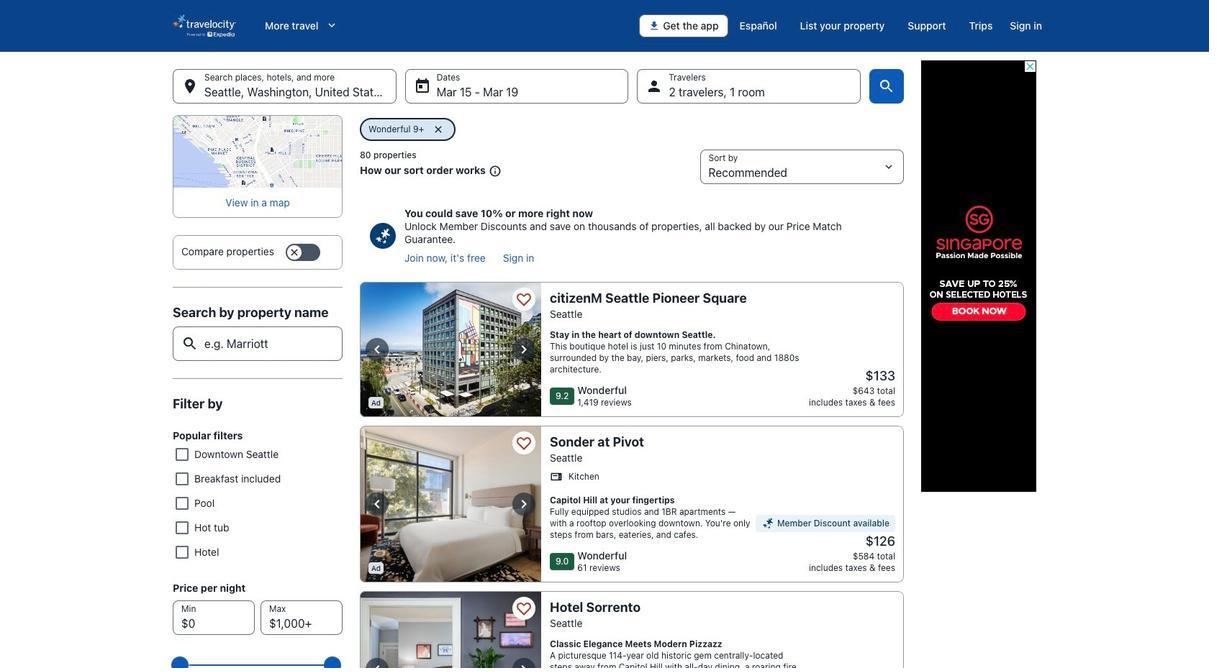 Task type: vqa. For each thing, say whether or not it's contained in the screenshot.
small icon to the top
yes



Task type: describe. For each thing, give the bounding box(es) containing it.
image 1 of 3. lobby. citizenm seattle pioneer square image
[[360, 282, 541, 417]]

show next image for citizenm seattle pioneer square image
[[515, 341, 533, 358]]

show previous image for citizenm seattle pioneer square image
[[369, 341, 386, 358]]

$1,000 and above, Maximum, Price per night range field
[[181, 650, 334, 669]]

show previous image for hotel sorrento image
[[369, 661, 386, 669]]

show next image for hotel sorrento image
[[515, 661, 533, 669]]

0 horizontal spatial small image
[[486, 165, 502, 178]]

search image
[[878, 78, 895, 95]]

2 vertical spatial small image
[[761, 518, 774, 530]]

$0, Minimum, Price per night text field
[[173, 601, 255, 636]]

you could save 10% or more right now image
[[370, 223, 396, 249]]



Task type: locate. For each thing, give the bounding box(es) containing it.
1 horizontal spatial small image
[[550, 471, 563, 484]]

2 horizontal spatial small image
[[761, 518, 774, 530]]

$1,000 and above, Maximum, Price per night text field
[[261, 601, 343, 636]]

image 1 of 3. lobby lounge. hotel sorrento image
[[360, 592, 541, 669]]

1 vertical spatial small image
[[550, 471, 563, 484]]

show previous image for sonder at pivot image
[[369, 496, 386, 513]]

$0, Minimum, Price per night range field
[[181, 650, 334, 669]]

show next image for sonder at pivot image
[[515, 496, 533, 513]]

list
[[405, 252, 895, 265]]

download the app button image
[[649, 20, 660, 32]]

small image
[[486, 165, 502, 178], [550, 471, 563, 484], [761, 518, 774, 530]]

0 vertical spatial small image
[[486, 165, 502, 178]]

image 1 of 3. bbq/picnic area. sonder at pivot image
[[360, 426, 541, 583]]

static map image image
[[173, 115, 343, 188]]

travelocity logo image
[[173, 14, 236, 37]]



